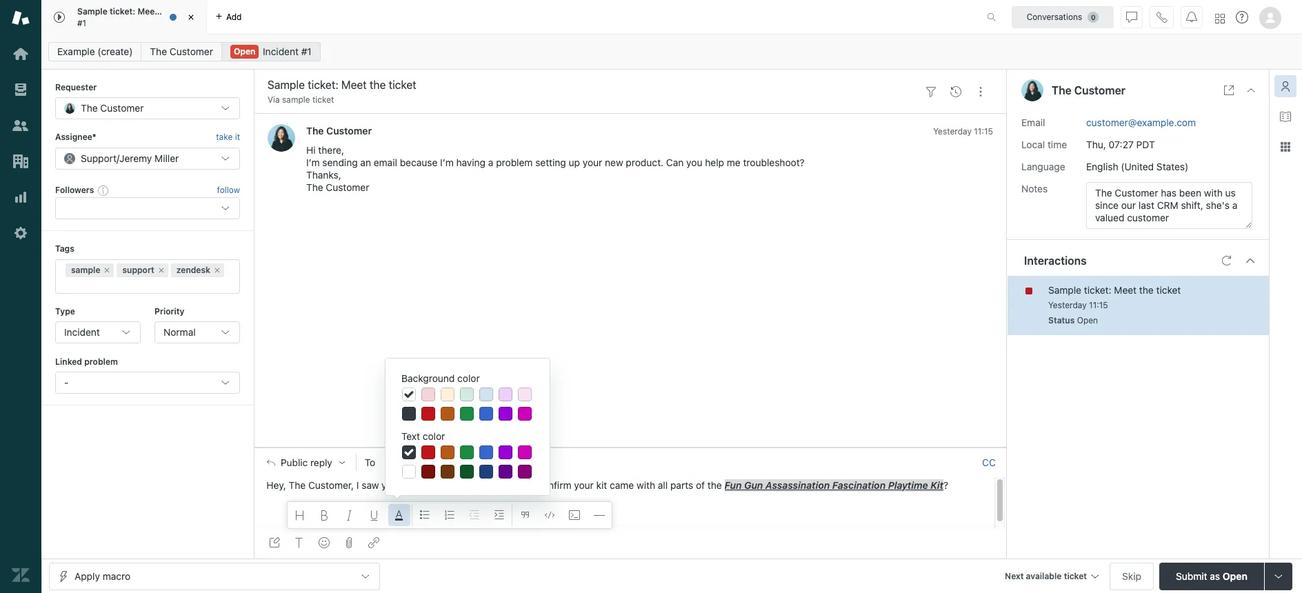 Task type: locate. For each thing, give the bounding box(es) containing it.
ticket for sample ticket: meet the ticket yesterday 11:15 status open
[[1156, 284, 1181, 296]]

blue image up dark blue icon
[[479, 446, 493, 459]]

can inside hi there, i'm sending an email because i'm having a problem setting up your new product. can you help me troubleshoot? thanks, the customer
[[666, 157, 684, 169]]

admin image
[[12, 224, 30, 242]]

0 vertical spatial green image
[[460, 407, 474, 421]]

your
[[583, 157, 602, 169], [574, 479, 594, 491]]

0 vertical spatial your
[[583, 157, 602, 169]]

orange image for red icon
[[441, 446, 455, 459]]

close image
[[184, 10, 198, 24]]

0 vertical spatial yesterday
[[933, 127, 972, 137]]

2 horizontal spatial you
[[686, 157, 703, 169]]

11:15
[[974, 127, 993, 137], [1089, 300, 1108, 310]]

open
[[234, 46, 255, 57], [1077, 315, 1098, 325], [1223, 570, 1248, 582]]

assignee*
[[55, 132, 96, 142]]

0 horizontal spatial you
[[382, 479, 398, 491]]

cc
[[982, 456, 996, 468]]

you left help
[[686, 157, 703, 169]]

Yesterday 11:15 text field
[[933, 127, 993, 137], [1048, 300, 1108, 310]]

2 gun from the left
[[744, 479, 763, 491]]

1 vertical spatial 11:15
[[1089, 300, 1108, 310]]

code span (ctrl shift 5) image
[[544, 510, 555, 521]]

having
[[456, 157, 486, 169]]

of
[[696, 479, 705, 491]]

customer context image
[[1280, 81, 1291, 92]]

1 horizontal spatial open
[[1077, 315, 1098, 325]]

red image
[[421, 407, 435, 421]]

tab
[[41, 0, 207, 34]]

1 vertical spatial ticket
[[312, 95, 334, 105]]

via
[[268, 95, 280, 105]]

customer@example.com
[[1086, 116, 1196, 128]]

fun
[[455, 479, 472, 491], [725, 479, 742, 491]]

0 horizontal spatial color
[[423, 430, 445, 442]]

ticket inside sample ticket: meet the ticket #1
[[176, 6, 199, 17]]

dark magenta image
[[518, 465, 532, 479]]

zendesk products image
[[1215, 13, 1225, 23]]

open inside the 'open' link
[[234, 46, 255, 57]]

sample up status
[[1048, 284, 1082, 296]]

customer down close icon
[[170, 46, 213, 57]]

1 vertical spatial purple image
[[499, 446, 513, 459]]

0 horizontal spatial open
[[234, 46, 255, 57]]

close image
[[1246, 85, 1257, 96]]

2 horizontal spatial open
[[1223, 570, 1248, 582]]

2 blue image from the top
[[479, 446, 493, 459]]

1 horizontal spatial ticket:
[[1084, 284, 1112, 296]]

sample for sample ticket: meet the ticket yesterday 11:15 status open
[[1048, 284, 1082, 296]]

the customer link down close icon
[[141, 42, 222, 61]]

ticket: for sample ticket: meet the ticket #1
[[110, 6, 135, 17]]

up
[[569, 157, 580, 169]]

increase indent (cmd ]) image
[[494, 510, 505, 521]]

i'm left the having
[[440, 157, 454, 169]]

problem
[[496, 157, 533, 169], [84, 357, 118, 367]]

can inside "public reply composer" "text box"
[[499, 479, 516, 491]]

yesterday inside sample ticket: meet the ticket yesterday 11:15 status open
[[1048, 300, 1087, 310]]

you right saw
[[382, 479, 398, 491]]

0 horizontal spatial problem
[[84, 357, 118, 367]]

1 horizontal spatial can
[[666, 157, 684, 169]]

main element
[[0, 0, 41, 593]]

1 horizontal spatial 11:15
[[1089, 300, 1108, 310]]

dialog containing background color
[[385, 358, 550, 496]]

you down dark magenta image
[[519, 479, 535, 491]]

gun down dark blue icon
[[474, 479, 493, 491]]

bulleted list (cmd shift 8) image
[[419, 510, 430, 521]]

0 vertical spatial ticket:
[[110, 6, 135, 17]]

i'm down the 'hi'
[[306, 157, 320, 169]]

conversations button
[[1012, 6, 1114, 28]]

color up red icon
[[423, 430, 445, 442]]

ticket: up the "(create)"
[[110, 6, 135, 17]]

there,
[[318, 144, 344, 156]]

1 vertical spatial your
[[574, 479, 594, 491]]

with
[[637, 479, 655, 491]]

11:15 inside sample ticket: meet the ticket yesterday 11:15 status open
[[1089, 300, 1108, 310]]

fun down dark green icon on the bottom of the page
[[455, 479, 472, 491]]

0 horizontal spatial ticket:
[[110, 6, 135, 17]]

0 vertical spatial the customer link
[[141, 42, 222, 61]]

sample inside sample ticket: meet the ticket #1
[[77, 6, 107, 17]]

0 vertical spatial meet
[[138, 6, 158, 17]]

the customer link
[[141, 42, 222, 61], [306, 125, 372, 137]]

orange image for red image
[[441, 407, 455, 421]]

fun right of
[[725, 479, 742, 491]]

0 horizontal spatial can
[[499, 479, 516, 491]]

1 vertical spatial sample
[[1048, 284, 1082, 296]]

0 vertical spatial yesterday 11:15 text field
[[933, 127, 993, 137]]

0 vertical spatial problem
[[496, 157, 533, 169]]

0 vertical spatial open
[[234, 46, 255, 57]]

?
[[944, 479, 948, 491]]

1 orange image from the top
[[441, 407, 455, 421]]

Subject field
[[265, 77, 916, 93]]

0 horizontal spatial gun
[[474, 479, 493, 491]]

1 i'm from the left
[[306, 157, 320, 169]]

sample up the #1
[[77, 6, 107, 17]]

0 vertical spatial purple image
[[499, 407, 513, 421]]

0 vertical spatial color
[[457, 372, 480, 384]]

your left kit
[[574, 479, 594, 491]]

orange image up brown icon
[[441, 446, 455, 459]]

0 horizontal spatial yesterday 11:15 text field
[[933, 127, 993, 137]]

1 magenta image from the top
[[518, 407, 532, 421]]

ticket:
[[110, 6, 135, 17], [1084, 284, 1112, 296]]

blue image for "green" image corresponding to red icon's purple icon
[[479, 446, 493, 459]]

yesterday 11:15 text field up status
[[1048, 300, 1108, 310]]

light purple image
[[499, 388, 513, 401]]

1 horizontal spatial problem
[[496, 157, 533, 169]]

1 vertical spatial color
[[423, 430, 445, 442]]

customer,
[[308, 479, 354, 491]]

magenta image
[[518, 407, 532, 421], [518, 446, 532, 459]]

0 horizontal spatial i'm
[[306, 157, 320, 169]]

orange image right red image
[[441, 407, 455, 421]]

gun left assassination
[[744, 479, 763, 491]]

magenta image up dark magenta image
[[518, 446, 532, 459]]

0 horizontal spatial sample
[[77, 6, 107, 17]]

2 vertical spatial open
[[1223, 570, 1248, 582]]

magenta image for purple icon associated with red image
[[518, 407, 532, 421]]

the
[[150, 46, 167, 57], [1052, 84, 1072, 97], [306, 125, 324, 137], [306, 182, 323, 193], [401, 457, 416, 467], [289, 479, 306, 491]]

1 vertical spatial magenta image
[[518, 446, 532, 459]]

1 horizontal spatial i'm
[[440, 157, 454, 169]]

ticket
[[176, 6, 199, 17], [312, 95, 334, 105], [1156, 284, 1181, 296]]

light red image
[[421, 388, 435, 401]]

0 horizontal spatial yesterday
[[933, 127, 972, 137]]

yesterday
[[933, 127, 972, 137], [1048, 300, 1087, 310]]

the right hey,
[[289, 479, 306, 491]]

to
[[365, 456, 375, 468]]

sample
[[282, 95, 310, 105]]

problem down incident popup button on the bottom of page
[[84, 357, 118, 367]]

1 horizontal spatial meet
[[1114, 284, 1137, 296]]

confirm
[[537, 479, 572, 491]]

purple image down light purple image
[[499, 407, 513, 421]]

yesterday 11:15 text field down the events image on the right top of page
[[933, 127, 993, 137]]

1 horizontal spatial sample
[[1048, 284, 1082, 296]]

2 horizontal spatial ticket
[[1156, 284, 1181, 296]]

the down thanks, on the left of page
[[306, 182, 323, 193]]

take it button
[[216, 131, 240, 145]]

sample ticket: meet the ticket yesterday 11:15 status open
[[1048, 284, 1181, 325]]

1 green image from the top
[[460, 407, 474, 421]]

1 vertical spatial ticket:
[[1084, 284, 1112, 296]]

skip button
[[1110, 563, 1154, 590]]

purple image for red icon
[[499, 446, 513, 459]]

purple image up dark purple image
[[499, 446, 513, 459]]

tabs tab list
[[41, 0, 973, 34]]

linked problem
[[55, 357, 118, 367]]

green image down "light green" icon
[[460, 407, 474, 421]]

because
[[400, 157, 438, 169]]

color
[[457, 372, 480, 384], [423, 430, 445, 442]]

orange image
[[441, 407, 455, 421], [441, 446, 455, 459]]

blue image
[[479, 407, 493, 421], [479, 446, 493, 459]]

1 vertical spatial yesterday 11:15 text field
[[1048, 300, 1108, 310]]

views image
[[12, 81, 30, 99]]

you
[[686, 157, 703, 169], [382, 479, 398, 491], [519, 479, 535, 491]]

sample for sample ticket: meet the ticket #1
[[77, 6, 107, 17]]

take
[[216, 132, 233, 142]]

can right product.
[[666, 157, 684, 169]]

1 vertical spatial blue image
[[479, 446, 493, 459]]

2 green image from the top
[[460, 446, 474, 459]]

format text image
[[294, 537, 305, 548]]

1 vertical spatial orange image
[[441, 446, 455, 459]]

1 purple image from the top
[[499, 407, 513, 421]]

0 vertical spatial 11:15
[[974, 127, 993, 137]]

yesterday up status
[[1048, 300, 1087, 310]]

red image
[[421, 446, 435, 459]]

2 purple image from the top
[[499, 446, 513, 459]]

the customer link up there,
[[306, 125, 372, 137]]

1 horizontal spatial gun
[[744, 479, 763, 491]]

linked
[[55, 357, 82, 367]]

sample ticket: meet the ticket #1
[[77, 6, 199, 28]]

1 vertical spatial yesterday
[[1048, 300, 1087, 310]]

blue image down light blue image at the bottom
[[479, 407, 493, 421]]

get help image
[[1236, 11, 1249, 23]]

ticket: down interactions
[[1084, 284, 1112, 296]]

the inside sample ticket: meet the ticket yesterday 11:15 status open
[[1139, 284, 1154, 296]]

the down sample ticket: meet the ticket #1
[[150, 46, 167, 57]]

ticket: inside sample ticket: meet the ticket #1
[[110, 6, 135, 17]]

your right up
[[583, 157, 602, 169]]

green image up dark green icon on the bottom of the page
[[460, 446, 474, 459]]

green image
[[460, 407, 474, 421], [460, 446, 474, 459]]

0 vertical spatial magenta image
[[518, 407, 532, 421]]

0 vertical spatial can
[[666, 157, 684, 169]]

zendesk support image
[[12, 9, 30, 27]]

sending
[[322, 157, 358, 169]]

the
[[160, 6, 173, 17], [1139, 284, 1154, 296], [438, 479, 452, 491], [708, 479, 722, 491]]

add link (cmd k) image
[[368, 537, 379, 548]]

sample inside sample ticket: meet the ticket yesterday 11:15 status open
[[1048, 284, 1082, 296]]

sample
[[77, 6, 107, 17], [1048, 284, 1082, 296]]

thanks,
[[306, 169, 341, 181]]

1 horizontal spatial fun
[[725, 479, 742, 491]]

1 horizontal spatial ticket
[[312, 95, 334, 105]]

i
[[357, 479, 359, 491]]

1 vertical spatial can
[[499, 479, 516, 491]]

light blue image
[[479, 388, 493, 401]]

customer inside secondary element
[[170, 46, 213, 57]]

gun
[[474, 479, 493, 491], [744, 479, 763, 491]]

customers image
[[12, 117, 30, 135]]

zendesk image
[[12, 566, 30, 584]]

2 magenta image from the top
[[518, 446, 532, 459]]

the up the 'hi'
[[306, 125, 324, 137]]

0 vertical spatial ticket
[[176, 6, 199, 17]]

1 horizontal spatial color
[[457, 372, 480, 384]]

hi
[[306, 144, 316, 156]]

dark red image
[[421, 465, 435, 479]]

black image
[[402, 407, 416, 421]]

priority
[[155, 306, 184, 316]]

0 horizontal spatial ticket
[[176, 6, 199, 17]]

quote (cmd shift 9) image
[[519, 510, 530, 521]]

0 horizontal spatial the customer link
[[141, 42, 222, 61]]

(united
[[1121, 160, 1154, 172]]

problem right 'a'
[[496, 157, 533, 169]]

0 horizontal spatial fun
[[455, 479, 472, 491]]

0 vertical spatial orange image
[[441, 407, 455, 421]]

0 vertical spatial sample
[[77, 6, 107, 17]]

meet inside sample ticket: meet the ticket #1
[[138, 6, 158, 17]]

notes
[[1022, 182, 1048, 194]]

me
[[727, 157, 741, 169]]

2 vertical spatial ticket
[[1156, 284, 1181, 296]]

1 vertical spatial open
[[1077, 315, 1098, 325]]

1 horizontal spatial the customer link
[[306, 125, 372, 137]]

get started image
[[12, 45, 30, 63]]

2 orange image from the top
[[441, 446, 455, 459]]

meet for sample ticket: meet the ticket yesterday 11:15 status open
[[1114, 284, 1137, 296]]

brown image
[[441, 465, 455, 479]]

1 vertical spatial green image
[[460, 446, 474, 459]]

submit as open
[[1176, 570, 1248, 582]]

purple image for red image
[[499, 407, 513, 421]]

ticket inside sample ticket: meet the ticket yesterday 11:15 status open
[[1156, 284, 1181, 296]]

customer
[[170, 46, 213, 57], [1074, 84, 1126, 97], [326, 125, 372, 137], [326, 182, 369, 193], [418, 457, 458, 467]]

meet inside sample ticket: meet the ticket yesterday 11:15 status open
[[1114, 284, 1137, 296]]

purple image
[[499, 407, 513, 421], [499, 446, 513, 459]]

color up "light green" icon
[[457, 372, 480, 384]]

magenta image down light magenta image
[[518, 407, 532, 421]]

meet
[[138, 6, 158, 17], [1114, 284, 1137, 296]]

dialog
[[385, 358, 550, 496]]

0 vertical spatial blue image
[[479, 407, 493, 421]]

can right . in the bottom of the page
[[499, 479, 516, 491]]

ticket: inside sample ticket: meet the ticket yesterday 11:15 status open
[[1084, 284, 1112, 296]]

1 vertical spatial meet
[[1114, 284, 1137, 296]]

1 vertical spatial problem
[[84, 357, 118, 367]]

1 horizontal spatial yesterday
[[1048, 300, 1087, 310]]

reporting image
[[12, 188, 30, 206]]

can
[[666, 157, 684, 169], [499, 479, 516, 491]]

customer down the sending
[[326, 182, 369, 193]]

0 horizontal spatial meet
[[138, 6, 158, 17]]

knowledge image
[[1280, 111, 1291, 122]]

yesterday down the events image on the right top of page
[[933, 127, 972, 137]]

1 blue image from the top
[[479, 407, 493, 421]]

ticket: for sample ticket: meet the ticket yesterday 11:15 status open
[[1084, 284, 1112, 296]]



Task type: describe. For each thing, give the bounding box(es) containing it.
light magenta image
[[518, 388, 532, 401]]

numbered list (cmd shift 7) image
[[444, 510, 455, 521]]

background color
[[401, 372, 480, 384]]

white image
[[402, 388, 416, 401]]

skip
[[1122, 570, 1142, 582]]

thu, 07:27 pdt
[[1086, 138, 1155, 150]]

fascination
[[832, 479, 886, 491]]

a
[[488, 157, 494, 169]]

parts
[[670, 479, 693, 491]]

white image
[[402, 465, 416, 479]]

submit
[[1176, 570, 1208, 582]]

black image
[[402, 446, 416, 459]]

dark purple image
[[499, 465, 513, 479]]

The Customer has been with us since our last CRM shift, she's a valued customer text field
[[1086, 182, 1253, 229]]

via sample ticket
[[268, 95, 334, 105]]

text
[[401, 430, 420, 442]]

status
[[1048, 315, 1075, 325]]

(create)
[[98, 46, 133, 57]]

the right user image
[[1052, 84, 1072, 97]]

tab containing sample ticket: meet the ticket
[[41, 0, 207, 34]]

help
[[705, 157, 724, 169]]

user image
[[1022, 79, 1044, 101]]

color for text color
[[423, 430, 445, 442]]

thu,
[[1086, 138, 1106, 150]]

magenta image for red icon's purple icon
[[518, 446, 532, 459]]

pdt
[[1137, 138, 1155, 150]]

2 fun from the left
[[725, 479, 742, 491]]

came
[[610, 479, 634, 491]]

green image for purple icon associated with red image
[[460, 407, 474, 421]]

color for background color
[[457, 372, 480, 384]]

bold (cmd b) image
[[319, 510, 330, 521]]

customer up 'customer@example.com'
[[1074, 84, 1126, 97]]

1 horizontal spatial you
[[519, 479, 535, 491]]

follow
[[217, 185, 240, 195]]

the inside secondary element
[[150, 46, 167, 57]]

cc button
[[982, 456, 996, 469]]

hi there, i'm sending an email because i'm having a problem setting up your new product. can you help me troubleshoot? thanks, the customer
[[306, 144, 805, 193]]

an
[[360, 157, 371, 169]]

assassination
[[766, 479, 830, 491]]

the inside sample ticket: meet the ticket #1
[[160, 6, 173, 17]]

example
[[57, 46, 95, 57]]

draft mode image
[[269, 537, 280, 548]]

text color
[[401, 430, 445, 442]]

setting
[[535, 157, 566, 169]]

normal
[[163, 326, 196, 338]]

incident
[[64, 326, 100, 338]]

underline (cmd u) image
[[369, 510, 380, 521]]

meet for sample ticket: meet the ticket #1
[[138, 6, 158, 17]]

tags
[[55, 244, 74, 254]]

decrease indent (cmd [) image
[[469, 510, 480, 521]]

hey, the customer, i saw you ordered the fun gun . can you confirm your kit came with all parts of the fun gun assassination fascination playtime kit ?
[[267, 479, 951, 491]]

insert emojis image
[[319, 537, 330, 548]]

#1
[[77, 18, 86, 28]]

it
[[235, 132, 240, 142]]

example (create) button
[[48, 42, 142, 61]]

customer up there,
[[326, 125, 372, 137]]

07:27
[[1109, 138, 1134, 150]]

product.
[[626, 157, 664, 169]]

language
[[1022, 160, 1065, 172]]

horizontal rule (cmd shift l) image
[[594, 510, 605, 521]]

open link
[[221, 42, 321, 61]]

.
[[493, 479, 496, 491]]

email
[[1022, 116, 1045, 128]]

secondary element
[[41, 38, 1302, 66]]

example (create)
[[57, 46, 133, 57]]

1 gun from the left
[[474, 479, 493, 491]]

saw
[[362, 479, 379, 491]]

1 vertical spatial the customer link
[[306, 125, 372, 137]]

the inside "public reply composer" "text box"
[[289, 479, 306, 491]]

yesterday 11:15
[[933, 127, 993, 137]]

all
[[658, 479, 668, 491]]

incident button
[[55, 321, 141, 343]]

ordered
[[400, 479, 435, 491]]

edit user image
[[463, 458, 473, 467]]

normal button
[[155, 321, 240, 343]]

add attachment image
[[344, 537, 355, 548]]

new
[[605, 157, 623, 169]]

you inside hi there, i'm sending an email because i'm having a problem setting up your new product. can you help me troubleshoot? thanks, the customer
[[686, 157, 703, 169]]

blue image for "green" image associated with purple icon associated with red image
[[479, 407, 493, 421]]

as
[[1210, 570, 1220, 582]]

the customer inside secondary element
[[150, 46, 213, 57]]

customer inside hi there, i'm sending an email because i'm having a problem setting up your new product. can you help me troubleshoot? thanks, the customer
[[326, 182, 369, 193]]

type
[[55, 306, 75, 316]]

italic (cmd i) image
[[344, 510, 355, 521]]

1 fun from the left
[[455, 479, 472, 491]]

the inside hi there, i'm sending an email because i'm having a problem setting up your new product. can you help me troubleshoot? thanks, the customer
[[306, 182, 323, 193]]

playtime
[[888, 479, 928, 491]]

events image
[[951, 86, 962, 97]]

follow button
[[217, 184, 240, 197]]

avatar image
[[268, 124, 295, 152]]

local time
[[1022, 138, 1067, 150]]

view more details image
[[1224, 85, 1235, 96]]

conversations
[[1027, 11, 1083, 22]]

green image for red icon's purple icon
[[460, 446, 474, 459]]

troubleshoot?
[[743, 157, 805, 169]]

code block (ctrl shift 6) image
[[569, 510, 580, 521]]

ticket for sample ticket: meet the ticket #1
[[176, 6, 199, 17]]

interactions
[[1024, 254, 1087, 267]]

open inside sample ticket: meet the ticket yesterday 11:15 status open
[[1077, 315, 1098, 325]]

your inside "public reply composer" "text box"
[[574, 479, 594, 491]]

english
[[1086, 160, 1119, 172]]

1 horizontal spatial yesterday 11:15 text field
[[1048, 300, 1108, 310]]

take it
[[216, 132, 240, 142]]

light orange image
[[441, 388, 455, 401]]

organizations image
[[12, 152, 30, 170]]

english (united states)
[[1086, 160, 1189, 172]]

dark blue image
[[479, 465, 493, 479]]

kit
[[931, 479, 944, 491]]

states)
[[1157, 160, 1189, 172]]

dark green image
[[460, 465, 474, 479]]

problem inside hi there, i'm sending an email because i'm having a problem setting up your new product. can you help me troubleshoot? thanks, the customer
[[496, 157, 533, 169]]

Public reply composer text field
[[261, 477, 991, 506]]

light green image
[[460, 388, 474, 401]]

apps image
[[1280, 141, 1291, 152]]

customer down text color
[[418, 457, 458, 467]]

the left dark red icon
[[401, 457, 416, 467]]

local
[[1022, 138, 1045, 150]]

0 horizontal spatial 11:15
[[974, 127, 993, 137]]

your inside hi there, i'm sending an email because i'm having a problem setting up your new product. can you help me troubleshoot? thanks, the customer
[[583, 157, 602, 169]]

email
[[374, 157, 397, 169]]

background
[[401, 372, 455, 384]]

hey,
[[267, 479, 286, 491]]

kit
[[596, 479, 607, 491]]

2 i'm from the left
[[440, 157, 454, 169]]

time
[[1048, 138, 1067, 150]]



Task type: vqa. For each thing, say whether or not it's contained in the screenshot.
the rightmost faster
no



